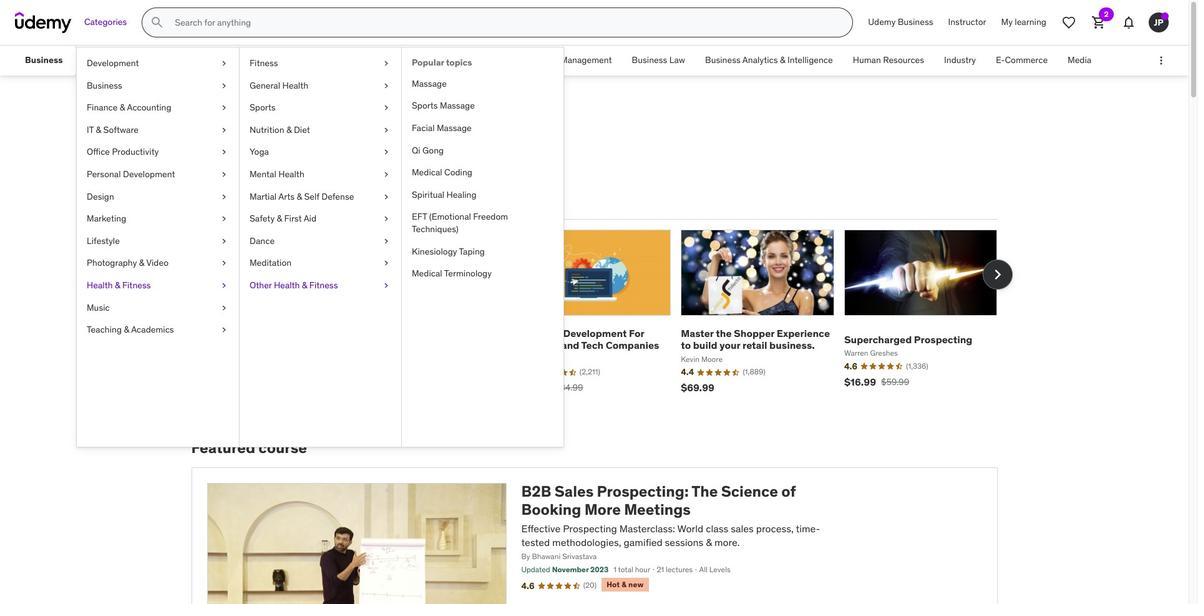 Task type: locate. For each thing, give the bounding box(es) containing it.
yoga link
[[240, 141, 401, 164]]

to down the yoga
[[253, 159, 268, 179]]

xsmall image inside health & fitness link
[[219, 280, 229, 292]]

meetings
[[624, 500, 691, 519]]

xsmall image inside office productivity 'link'
[[219, 146, 229, 159]]

xsmall image inside yoga link
[[381, 146, 391, 159]]

industry link
[[934, 46, 986, 76]]

safety & first aid link
[[240, 208, 401, 230]]

development
[[87, 57, 139, 69], [123, 169, 175, 180], [563, 327, 627, 340]]

martial arts & self defense link
[[240, 186, 401, 208]]

medical coding
[[412, 167, 472, 178]]

shopper
[[734, 327, 775, 340]]

massage for sports massage
[[440, 100, 475, 111]]

xsmall image inside photography & video link
[[219, 257, 229, 270]]

2 vertical spatial development
[[563, 327, 627, 340]]

strategy
[[414, 54, 447, 66]]

& right finance
[[120, 102, 125, 113]]

& down class
[[706, 536, 712, 549]]

xsmall image inside development link
[[219, 57, 229, 70]]

to inside master the shopper experience to build your retail business.
[[681, 339, 691, 352]]

massage link
[[402, 73, 564, 95]]

1 vertical spatial prospecting
[[563, 522, 617, 535]]

facial massage
[[412, 122, 472, 134]]

medical down kinesiology
[[412, 268, 442, 279]]

xsmall image inside safety & first aid link
[[381, 213, 391, 225]]

eft
[[412, 211, 427, 222]]

photography & video link
[[77, 252, 239, 275]]

industry
[[944, 54, 976, 66]]

xsmall image inside design link
[[219, 191, 229, 203]]

sports for sports massage
[[412, 100, 438, 111]]

1 horizontal spatial management
[[561, 54, 612, 66]]

2 medical from the top
[[412, 268, 442, 279]]

1 horizontal spatial sports
[[412, 100, 438, 111]]

xsmall image inside sports link
[[381, 102, 391, 114]]

& inside b2b sales prospecting: the science of booking more meetings effective prospecting masterclass: world class sales process, time- tested methodologies, gamified sessions & more. by bhawani srivastava
[[706, 536, 712, 549]]

music link
[[77, 297, 239, 319]]

0 horizontal spatial sports
[[250, 102, 276, 113]]

1 vertical spatial development
[[123, 169, 175, 180]]

xsmall image for teaching & academics
[[219, 324, 229, 336]]

human resources
[[853, 54, 924, 66]]

& left self
[[297, 191, 302, 202]]

taping
[[459, 246, 485, 257]]

xsmall image inside martial arts & self defense link
[[381, 191, 391, 203]]

project management
[[530, 54, 612, 66]]

xsmall image for photography & video
[[219, 257, 229, 270]]

nutrition & diet link
[[240, 119, 401, 141]]

health down management link
[[282, 80, 308, 91]]

business link down udemy 'image'
[[15, 46, 73, 76]]

time-
[[796, 522, 820, 535]]

0 horizontal spatial prospecting
[[563, 522, 617, 535]]

human resources link
[[843, 46, 934, 76]]

xsmall image inside the music link
[[219, 302, 229, 314]]

meditation link
[[240, 252, 401, 275]]

xsmall image inside it & software link
[[219, 124, 229, 136]]

massage down popular in the top of the page
[[412, 78, 447, 89]]

xsmall image for sports
[[381, 102, 391, 114]]

management
[[264, 54, 315, 66], [561, 54, 612, 66]]

xsmall image
[[381, 80, 391, 92], [219, 102, 229, 114], [381, 124, 391, 136], [219, 146, 229, 159], [381, 191, 391, 203], [219, 213, 229, 225], [219, 235, 229, 247], [381, 235, 391, 247], [381, 257, 391, 270], [219, 280, 229, 292], [381, 280, 391, 292], [219, 302, 229, 314]]

medical down qi gong
[[412, 167, 442, 178]]

&
[[780, 54, 786, 66], [120, 102, 125, 113], [96, 124, 101, 135], [286, 124, 292, 135], [297, 191, 302, 202], [277, 213, 282, 224], [139, 257, 144, 269], [115, 280, 120, 291], [302, 280, 307, 291], [124, 324, 129, 335], [706, 536, 712, 549], [622, 580, 627, 589]]

class
[[706, 522, 729, 535]]

business left popular in the top of the page
[[376, 54, 412, 66]]

management up "general health"
[[264, 54, 315, 66]]

xsmall image
[[219, 57, 229, 70], [381, 57, 391, 70], [219, 80, 229, 92], [381, 102, 391, 114], [219, 124, 229, 136], [381, 146, 391, 159], [219, 169, 229, 181], [381, 169, 391, 181], [219, 191, 229, 203], [381, 213, 391, 225], [219, 257, 229, 270], [219, 324, 229, 336]]

2023
[[590, 565, 609, 574]]

massage inside facial massage link
[[437, 122, 472, 134]]

defense
[[322, 191, 354, 202]]

xsmall image for development
[[219, 57, 229, 70]]

fitness down photography & video
[[122, 280, 151, 291]]

business link up accounting
[[77, 75, 239, 97]]

xsmall image for music
[[219, 302, 229, 314]]

supercharged prospecting link
[[844, 333, 973, 346]]

safety
[[250, 213, 275, 224]]

management inside "link"
[[561, 54, 612, 66]]

xsmall image for mental health
[[381, 169, 391, 181]]

fitness down meditation link
[[309, 280, 338, 291]]

1 vertical spatial sales
[[555, 482, 594, 501]]

xsmall image inside meditation link
[[381, 257, 391, 270]]

sales left nutrition at the left
[[191, 105, 244, 131]]

0 horizontal spatial to
[[253, 159, 268, 179]]

and
[[562, 339, 580, 352]]

xsmall image inside "dance" link
[[381, 235, 391, 247]]

sessions
[[665, 536, 704, 549]]

management link
[[254, 46, 325, 76]]

bhawani
[[532, 552, 561, 561]]

xsmall image inside fitness link
[[381, 57, 391, 70]]

spiritual
[[412, 189, 445, 200]]

udemy business link
[[861, 7, 941, 37]]

sports for sports
[[250, 102, 276, 113]]

categories
[[84, 16, 127, 28]]

xsmall image inside nutrition & diet link
[[381, 124, 391, 136]]

featured course
[[191, 438, 307, 458]]

for
[[629, 327, 644, 340]]

xsmall image for nutrition & diet
[[381, 124, 391, 136]]

health
[[282, 80, 308, 91], [279, 169, 304, 180], [87, 280, 113, 291], [274, 280, 300, 291]]

business analytics & intelligence
[[705, 54, 833, 66]]

mental health
[[250, 169, 304, 180]]

0 vertical spatial courses
[[248, 105, 329, 131]]

business strategy link
[[366, 46, 457, 76]]

e-
[[996, 54, 1005, 66]]

& left diet
[[286, 124, 292, 135]]

0 horizontal spatial sales
[[191, 105, 244, 131]]

dance
[[250, 235, 275, 246]]

sports up facial
[[412, 100, 438, 111]]

1 vertical spatial to
[[681, 339, 691, 352]]

other health & fitness element
[[401, 47, 564, 447]]

all levels
[[699, 565, 731, 574]]

health up music
[[87, 280, 113, 291]]

business inside 'business development for startups and tech companies'
[[518, 327, 561, 340]]

1 horizontal spatial prospecting
[[914, 333, 973, 346]]

facial
[[412, 122, 435, 134]]

xsmall image inside 'mental health' link
[[381, 169, 391, 181]]

design link
[[77, 186, 239, 208]]

levels
[[710, 565, 731, 574]]

massage up facial massage
[[440, 100, 475, 111]]

& right teaching
[[124, 324, 129, 335]]

massage down sports massage
[[437, 122, 472, 134]]

general health
[[250, 80, 308, 91]]

business inside 'link'
[[376, 54, 412, 66]]

hot & new
[[607, 580, 644, 589]]

prospecting
[[914, 333, 973, 346], [563, 522, 617, 535]]

0 vertical spatial prospecting
[[914, 333, 973, 346]]

trending
[[272, 197, 314, 209]]

xsmall image inside lifestyle link
[[219, 235, 229, 247]]

e-commerce link
[[986, 46, 1058, 76]]

office productivity link
[[77, 141, 239, 164]]

xsmall image inside finance & accounting link
[[219, 102, 229, 114]]

xsmall image for it & software
[[219, 124, 229, 136]]

0 vertical spatial to
[[253, 159, 268, 179]]

trending button
[[269, 188, 316, 218]]

xsmall image for design
[[219, 191, 229, 203]]

2 management from the left
[[561, 54, 612, 66]]

0 vertical spatial massage
[[412, 78, 447, 89]]

1 vertical spatial massage
[[440, 100, 475, 111]]

instructor
[[948, 16, 987, 28]]

1 horizontal spatial fitness
[[250, 57, 278, 69]]

management right project at left top
[[561, 54, 612, 66]]

get
[[271, 159, 295, 179]]

fitness up general
[[250, 57, 278, 69]]

lectures
[[666, 565, 693, 574]]

medical for medical coding
[[412, 167, 442, 178]]

xsmall image inside other health & fitness link
[[381, 280, 391, 292]]

xsmall image for fitness
[[381, 57, 391, 70]]

sports inside other health & fitness element
[[412, 100, 438, 111]]

facial massage link
[[402, 117, 564, 140]]

health right 'other'
[[274, 280, 300, 291]]

business left law
[[632, 54, 667, 66]]

sales
[[731, 522, 754, 535]]

teaching & academics
[[87, 324, 174, 335]]

terminology
[[444, 268, 492, 279]]

business strategy
[[376, 54, 447, 66]]

xsmall image for personal development
[[219, 169, 229, 181]]

operations
[[467, 54, 510, 66]]

business left and
[[518, 327, 561, 340]]

arts
[[279, 191, 295, 202]]

general
[[250, 80, 280, 91]]

xsmall image inside general health link
[[381, 80, 391, 92]]

xsmall image for business
[[219, 80, 229, 92]]

your
[[720, 339, 741, 352]]

carousel element
[[191, 230, 1013, 410]]

1 vertical spatial medical
[[412, 268, 442, 279]]

medical
[[412, 167, 442, 178], [412, 268, 442, 279]]

jp
[[1154, 17, 1164, 28]]

xsmall image inside teaching & academics link
[[219, 324, 229, 336]]

it & software
[[87, 124, 139, 135]]

sports down general
[[250, 102, 276, 113]]

xsmall image for safety & first aid
[[381, 213, 391, 225]]

udemy
[[868, 16, 896, 28]]

business law
[[632, 54, 685, 66]]

1 management from the left
[[264, 54, 315, 66]]

categories button
[[77, 7, 134, 37]]

0 vertical spatial sales
[[191, 105, 244, 131]]

next image
[[988, 265, 1008, 285]]

1 horizontal spatial to
[[681, 339, 691, 352]]

office
[[87, 146, 110, 158]]

teaching & academics link
[[77, 319, 239, 341]]

1 medical from the top
[[412, 167, 442, 178]]

jp link
[[1144, 7, 1174, 37]]

development inside 'business development for startups and tech companies'
[[563, 327, 627, 340]]

0 vertical spatial medical
[[412, 167, 442, 178]]

2 vertical spatial massage
[[437, 122, 472, 134]]

my
[[1002, 16, 1013, 28]]

development for personal
[[123, 169, 175, 180]]

xsmall image inside marketing link
[[219, 213, 229, 225]]

sales right the b2b
[[555, 482, 594, 501]]

xsmall image for finance & accounting
[[219, 102, 229, 114]]

freedom
[[473, 211, 508, 222]]

business up finance
[[87, 80, 122, 91]]

sports massage
[[412, 100, 475, 111]]

1 horizontal spatial sales
[[555, 482, 594, 501]]

health up arts
[[279, 169, 304, 180]]

finance & accounting
[[87, 102, 171, 113]]

xsmall image inside personal development link
[[219, 169, 229, 181]]

personal development
[[87, 169, 175, 180]]

massage inside 'sports massage' link
[[440, 100, 475, 111]]

0 horizontal spatial management
[[264, 54, 315, 66]]

to left build
[[681, 339, 691, 352]]



Task type: describe. For each thing, give the bounding box(es) containing it.
b2b sales prospecting: the science of booking more meetings effective prospecting masterclass: world class sales process, time- tested methodologies, gamified sessions & more. by bhawani srivastava
[[522, 482, 820, 561]]

massage inside massage link
[[412, 78, 447, 89]]

photography & video
[[87, 257, 169, 269]]

b2b
[[522, 482, 551, 501]]

lifestyle link
[[77, 230, 239, 252]]

booking
[[522, 500, 581, 519]]

instructor link
[[941, 7, 994, 37]]

2 horizontal spatial fitness
[[309, 280, 338, 291]]

medical coding link
[[402, 162, 564, 184]]

xsmall image for health & fitness
[[219, 280, 229, 292]]

udemy business
[[868, 16, 934, 28]]

development for business
[[563, 327, 627, 340]]

xsmall image for lifestyle
[[219, 235, 229, 247]]

my learning link
[[994, 7, 1054, 37]]

general health link
[[240, 75, 401, 97]]

new
[[629, 580, 644, 589]]

courses to get you started
[[191, 159, 379, 179]]

& right hot
[[622, 580, 627, 589]]

started
[[327, 159, 379, 179]]

business development for startups and tech companies link
[[518, 327, 659, 352]]

updated november 2023
[[522, 565, 609, 574]]

companies
[[606, 339, 659, 352]]

xsmall image for meditation
[[381, 257, 391, 270]]

methodologies,
[[552, 536, 621, 549]]

fitness link
[[240, 52, 401, 75]]

xsmall image for other health & fitness
[[381, 280, 391, 292]]

safety & first aid
[[250, 213, 317, 224]]

xsmall image for martial arts & self defense
[[381, 191, 391, 203]]

qi
[[412, 145, 421, 156]]

other health & fitness
[[250, 280, 338, 291]]

marketing link
[[77, 208, 239, 230]]

updated
[[522, 565, 550, 574]]

law
[[670, 54, 685, 66]]

health for general health
[[282, 80, 308, 91]]

2
[[1104, 9, 1109, 19]]

& left video at top
[[139, 257, 144, 269]]

& down photography
[[115, 280, 120, 291]]

techniques)
[[412, 223, 459, 235]]

1 horizontal spatial business link
[[77, 75, 239, 97]]

1 vertical spatial courses
[[191, 159, 250, 179]]

software
[[103, 124, 139, 135]]

& right analytics
[[780, 54, 786, 66]]

media
[[1068, 54, 1092, 66]]

video
[[146, 257, 169, 269]]

arrow pointing to subcategory menu links image
[[73, 46, 84, 76]]

hour
[[635, 565, 651, 574]]

& down meditation link
[[302, 280, 307, 291]]

popular topics
[[412, 57, 472, 68]]

sports massage link
[[402, 95, 564, 117]]

learning
[[1015, 16, 1047, 28]]

supercharged prospecting
[[844, 333, 973, 346]]

masterclass:
[[620, 522, 675, 535]]

mental health link
[[240, 164, 401, 186]]

effective
[[522, 522, 561, 535]]

1
[[614, 565, 617, 574]]

eft (emotional freedom techniques)
[[412, 211, 508, 235]]

prospecting inside b2b sales prospecting: the science of booking more meetings effective prospecting masterclass: world class sales process, time- tested methodologies, gamified sessions & more. by bhawani srivastava
[[563, 522, 617, 535]]

teaching
[[87, 324, 122, 335]]

lifestyle
[[87, 235, 120, 246]]

prospecting inside the carousel element
[[914, 333, 973, 346]]

first
[[284, 213, 302, 224]]

by
[[522, 552, 530, 561]]

total
[[618, 565, 633, 574]]

operations link
[[457, 46, 520, 76]]

other
[[250, 280, 272, 291]]

coding
[[444, 167, 472, 178]]

the
[[692, 482, 718, 501]]

design
[[87, 191, 114, 202]]

more subcategory menu links image
[[1155, 54, 1168, 67]]

kinesiology taping link
[[402, 241, 564, 263]]

business left "arrow pointing to subcategory menu links" image
[[25, 54, 63, 66]]

prospecting:
[[597, 482, 689, 501]]

& right it
[[96, 124, 101, 135]]

retail
[[743, 339, 767, 352]]

other health & fitness link
[[240, 275, 401, 297]]

health & fitness
[[87, 280, 151, 291]]

2 link
[[1084, 7, 1114, 37]]

entrepreneurship link
[[84, 46, 172, 76]]

21
[[657, 565, 664, 574]]

xsmall image for office productivity
[[219, 146, 229, 159]]

0 vertical spatial development
[[87, 57, 139, 69]]

& left the first
[[277, 213, 282, 224]]

most popular
[[194, 197, 257, 209]]

you have alerts image
[[1162, 12, 1169, 20]]

xsmall image for yoga
[[381, 146, 391, 159]]

(20)
[[583, 581, 597, 590]]

medical terminology link
[[402, 263, 564, 285]]

it & software link
[[77, 119, 239, 141]]

xsmall image for dance
[[381, 235, 391, 247]]

communication
[[182, 54, 244, 66]]

tech
[[581, 339, 604, 352]]

gamified
[[624, 536, 663, 549]]

popular
[[220, 197, 257, 209]]

medical for medical terminology
[[412, 268, 442, 279]]

aid
[[304, 213, 317, 224]]

massage for facial massage
[[437, 122, 472, 134]]

udemy image
[[15, 12, 72, 33]]

business.
[[770, 339, 815, 352]]

nutrition
[[250, 124, 284, 135]]

entrepreneurship
[[94, 54, 162, 66]]

of
[[782, 482, 796, 501]]

shopping cart with 2 items image
[[1092, 15, 1107, 30]]

business development for startups and tech companies
[[518, 327, 659, 352]]

master the shopper experience to build your retail business. link
[[681, 327, 830, 352]]

sales inside b2b sales prospecting: the science of booking more meetings effective prospecting masterclass: world class sales process, time- tested methodologies, gamified sessions & more. by bhawani srivastava
[[555, 482, 594, 501]]

business right the udemy
[[898, 16, 934, 28]]

business left analytics
[[705, 54, 741, 66]]

analytics
[[743, 54, 778, 66]]

xsmall image for general health
[[381, 80, 391, 92]]

health for mental health
[[279, 169, 304, 180]]

wishlist image
[[1062, 15, 1077, 30]]

supercharged
[[844, 333, 912, 346]]

4.6
[[522, 580, 535, 592]]

gong
[[423, 145, 444, 156]]

popular
[[412, 57, 444, 68]]

more.
[[715, 536, 740, 549]]

submit search image
[[150, 15, 165, 30]]

process,
[[756, 522, 794, 535]]

notifications image
[[1122, 15, 1137, 30]]

martial arts & self defense
[[250, 191, 354, 202]]

0 horizontal spatial fitness
[[122, 280, 151, 291]]

business law link
[[622, 46, 695, 76]]

resources
[[883, 54, 924, 66]]

0 horizontal spatial business link
[[15, 46, 73, 76]]

sales courses
[[191, 105, 329, 131]]

Search for anything text field
[[172, 12, 838, 33]]

topics
[[446, 57, 472, 68]]

xsmall image for marketing
[[219, 213, 229, 225]]

health for other health & fitness
[[274, 280, 300, 291]]



Task type: vqa. For each thing, say whether or not it's contained in the screenshot.
Motivation link
no



